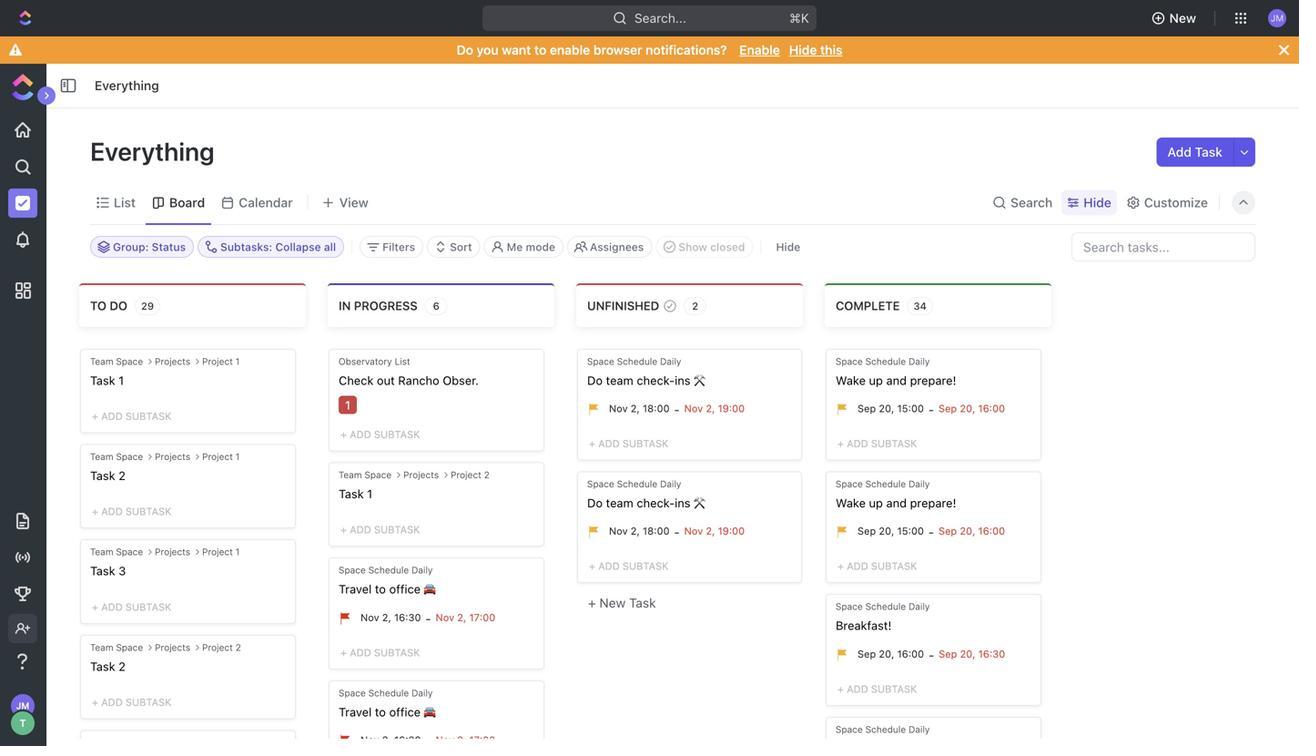 Task type: describe. For each thing, give the bounding box(es) containing it.
add task
[[1168, 144, 1223, 159]]

you
[[477, 42, 499, 57]]

hide inside hide button
[[777, 240, 801, 253]]

everything link
[[90, 75, 164, 97]]

jm button
[[1263, 4, 1293, 33]]

1 space schedule daily do team check-ins ⚒️ from the top
[[588, 356, 706, 387]]

+ new task
[[588, 595, 656, 610]]

0 vertical spatial everything
[[95, 78, 159, 93]]

2 space schedule daily travel to office 🚘 from the top
[[339, 688, 436, 719]]

2 check- from the top
[[637, 496, 675, 510]]

16:30 inside sep 20 , 16:00 - sep 20 , 16:30
[[979, 648, 1006, 660]]

1 vertical spatial 16:00
[[979, 525, 1006, 537]]

task 2
[[90, 659, 126, 673]]

1 up from the top
[[870, 373, 884, 387]]

task 1
[[339, 487, 373, 501]]

team space for task 3
[[90, 547, 143, 557]]

me
[[507, 240, 523, 253]]

hide inside hide dropdown button
[[1084, 195, 1112, 210]]

show closed
[[679, 240, 746, 253]]

1 18:00 from the top
[[643, 403, 670, 415]]

⌘k
[[790, 10, 810, 26]]

assignees button
[[567, 236, 652, 258]]

view button
[[316, 190, 375, 215]]

project 1 for ‎task 1
[[202, 356, 240, 367]]

all
[[324, 240, 336, 253]]

project for ‎task 1
[[202, 356, 233, 367]]

collapse
[[276, 240, 321, 253]]

Search tasks... text field
[[1073, 233, 1255, 261]]

2 ⚒️ from the top
[[694, 496, 706, 510]]

out
[[377, 373, 395, 387]]

sort
[[450, 240, 472, 253]]

2 prepare! from the top
[[911, 496, 957, 510]]

2 office from the top
[[389, 705, 421, 719]]

new button
[[1145, 4, 1208, 33]]

projects for ‎task 2
[[155, 451, 190, 462]]

sep 20 , 16:00 - sep 20 , 16:30
[[858, 648, 1006, 662]]

nov 2 , 17:00
[[436, 734, 496, 746]]

add task button
[[1157, 138, 1234, 167]]

complete
[[836, 299, 900, 312]]

project for task 3
[[202, 547, 233, 557]]

group: status
[[113, 240, 186, 253]]

nov 2 , 16:30
[[361, 734, 421, 746]]

obser.
[[443, 373, 479, 387]]

1 ⚒️ from the top
[[694, 373, 706, 387]]

task for task 2
[[90, 659, 115, 673]]

1 vertical spatial do
[[588, 373, 603, 387]]

hide button
[[769, 236, 808, 258]]

do you want to enable browser notifications? enable hide this
[[457, 42, 843, 57]]

2 wake from the top
[[836, 496, 866, 510]]

17:00 inside nov 2 , 16:30 - nov 2 , 17:00
[[470, 611, 496, 623]]

assignees
[[590, 240, 644, 253]]

search
[[1011, 195, 1053, 210]]

unfinished
[[588, 299, 660, 312]]

do
[[110, 299, 127, 312]]

want
[[502, 42, 531, 57]]

me mode
[[507, 240, 556, 253]]

2 ins from the top
[[675, 496, 691, 510]]

to do
[[90, 299, 127, 312]]

board link
[[166, 190, 205, 215]]

‎task 1
[[90, 373, 124, 387]]

2 space schedule daily do team check-ins ⚒️ from the top
[[588, 479, 706, 510]]

nov 2 , 16:30 - nov 2 , 17:00
[[361, 611, 496, 625]]

view button
[[316, 181, 375, 224]]

observatory
[[339, 356, 392, 367]]

team space for task 2
[[90, 642, 143, 652]]

1 wake from the top
[[836, 373, 866, 387]]

to left do at top left
[[90, 299, 107, 312]]

rancho
[[398, 373, 440, 387]]

show closed button
[[656, 236, 754, 258]]

customize button
[[1121, 190, 1214, 215]]

1 prepare! from the top
[[911, 373, 957, 387]]

2 nov 2 , 18:00 - nov 2 , 19:00 from the top
[[609, 525, 745, 539]]

status
[[152, 240, 186, 253]]

16:00 inside sep 20 , 16:00 - sep 20 , 16:30
[[898, 648, 925, 660]]

task for task 1
[[339, 487, 364, 501]]

1 🚘 from the top
[[424, 582, 436, 596]]

search...
[[635, 10, 687, 26]]

project for ‎task 2
[[202, 451, 233, 462]]

schedule inside space schedule daily breakfast!
[[866, 601, 907, 612]]

project 2 for task 2
[[202, 642, 241, 652]]

1 19:00 from the top
[[718, 403, 745, 415]]

subtasks:
[[220, 240, 273, 253]]

1 travel from the top
[[339, 582, 372, 596]]

calendar link
[[235, 190, 293, 215]]

search button
[[988, 190, 1059, 215]]

closed
[[711, 240, 746, 253]]

1 check- from the top
[[637, 373, 675, 387]]

2 team from the top
[[606, 496, 634, 510]]

team space for task 1
[[339, 470, 392, 480]]

project 1 for ‎task 2
[[202, 451, 240, 462]]

29
[[141, 300, 154, 312]]

hide button
[[1062, 190, 1118, 215]]

enable
[[740, 42, 780, 57]]

check
[[339, 373, 374, 387]]



Task type: locate. For each thing, give the bounding box(es) containing it.
1 vertical spatial team
[[606, 496, 634, 510]]

project 2 for task 1
[[451, 470, 490, 480]]

list
[[114, 195, 136, 210], [395, 356, 411, 367]]

sort button
[[427, 236, 481, 258]]

2 18:00 from the top
[[643, 525, 670, 537]]

0 vertical spatial team
[[606, 373, 634, 387]]

task 3
[[90, 564, 126, 578]]

‎task for ‎task 2
[[90, 469, 115, 482]]

1 nov 2 , 18:00 - nov 2 , 19:00 from the top
[[609, 403, 745, 416]]

0 vertical spatial wake
[[836, 373, 866, 387]]

1 17:00 from the top
[[470, 611, 496, 623]]

subtask
[[126, 410, 172, 422], [374, 429, 420, 441], [623, 438, 669, 450], [872, 438, 918, 450], [126, 506, 172, 518], [374, 524, 420, 536], [623, 560, 669, 572], [872, 560, 918, 572], [126, 601, 172, 613], [374, 647, 420, 658], [872, 683, 918, 695], [126, 696, 172, 708]]

team for task 3
[[90, 547, 113, 557]]

projects for task 3
[[155, 547, 190, 557]]

1 horizontal spatial project 2
[[451, 470, 490, 480]]

1 vertical spatial hide
[[1084, 195, 1112, 210]]

1 vertical spatial and
[[887, 496, 907, 510]]

team for ‎task 1
[[90, 356, 113, 367]]

0 vertical spatial 15:00
[[898, 403, 925, 415]]

1 ‎task from the top
[[90, 373, 115, 387]]

0 vertical spatial project 2
[[451, 470, 490, 480]]

1 vertical spatial 17:00
[[470, 734, 496, 746]]

0 vertical spatial prepare!
[[911, 373, 957, 387]]

2 🚘 from the top
[[424, 705, 436, 719]]

0 vertical spatial up
[[870, 373, 884, 387]]

office up nov 2 , 16:30
[[389, 705, 421, 719]]

3 project 1 from the top
[[202, 547, 240, 557]]

subtasks: collapse all
[[220, 240, 336, 253]]

me mode button
[[484, 236, 564, 258]]

sep 20 , 15:00 - sep 20 , 16:00
[[858, 403, 1006, 416], [858, 525, 1006, 539]]

‎task
[[90, 373, 115, 387], [90, 469, 115, 482]]

1 vertical spatial 16:30
[[979, 648, 1006, 660]]

sep
[[858, 403, 877, 415], [939, 403, 958, 415], [858, 525, 877, 537], [939, 525, 958, 537], [858, 648, 877, 660], [939, 648, 958, 660]]

task inside "button"
[[1196, 144, 1223, 159]]

daily inside space schedule daily breakfast!
[[909, 601, 930, 612]]

space schedule daily travel to office 🚘 up nov 2 , 16:30 - nov 2 , 17:00
[[339, 565, 436, 596]]

1 sep 20 , 15:00 - sep 20 , 16:00 from the top
[[858, 403, 1006, 416]]

list link
[[110, 190, 136, 215]]

to up nov 2 , 16:30 - nov 2 , 17:00
[[375, 582, 386, 596]]

team for task 1
[[339, 470, 362, 480]]

hide right search
[[1084, 195, 1112, 210]]

0 vertical spatial project 1
[[202, 356, 240, 367]]

2 ‎task from the top
[[90, 469, 115, 482]]

0 vertical spatial and
[[887, 373, 907, 387]]

1 vertical spatial ins
[[675, 496, 691, 510]]

new
[[1170, 10, 1197, 26], [600, 595, 626, 610]]

1 vertical spatial office
[[389, 705, 421, 719]]

observatory list check out rancho obser.
[[339, 356, 479, 387]]

1 vertical spatial everything
[[90, 136, 220, 166]]

🚘 up nov 2 , 16:30 - nov 2 , 17:00
[[424, 582, 436, 596]]

2 sep 20 , 15:00 - sep 20 , 16:00 from the top
[[858, 525, 1006, 539]]

jm t
[[16, 701, 29, 729]]

0 vertical spatial jm
[[1272, 13, 1285, 23]]

1 vertical spatial 15:00
[[898, 525, 925, 537]]

0 vertical spatial ⚒️
[[694, 373, 706, 387]]

1 vertical spatial sep 20 , 15:00 - sep 20 , 16:00
[[858, 525, 1006, 539]]

jm for jm t
[[16, 701, 29, 711]]

0 vertical spatial office
[[389, 582, 421, 596]]

office up nov 2 , 16:30 - nov 2 , 17:00
[[389, 582, 421, 596]]

1 vertical spatial space schedule daily travel to office 🚘
[[339, 688, 436, 719]]

project 1 for task 3
[[202, 547, 240, 557]]

20
[[879, 403, 892, 415], [960, 403, 973, 415], [879, 525, 892, 537], [960, 525, 973, 537], [879, 648, 892, 660], [961, 648, 973, 660]]

1 vertical spatial ‎task
[[90, 469, 115, 482]]

1 vertical spatial ⚒️
[[694, 496, 706, 510]]

0 vertical spatial ins
[[675, 373, 691, 387]]

15:00
[[898, 403, 925, 415], [898, 525, 925, 537]]

16:30 inside nov 2 , 16:30 - nov 2 , 17:00
[[394, 611, 421, 623]]

1 vertical spatial travel
[[339, 705, 372, 719]]

🚘 up nov 2 , 17:00
[[424, 705, 436, 719]]

customize
[[1145, 195, 1209, 210]]

list up the rancho
[[395, 356, 411, 367]]

ins
[[675, 373, 691, 387], [675, 496, 691, 510]]

space schedule daily travel to office 🚘 up nov 2 , 16:30
[[339, 688, 436, 719]]

team up "task 1"
[[339, 470, 362, 480]]

0 horizontal spatial new
[[600, 595, 626, 610]]

1 vertical spatial project 1
[[202, 451, 240, 462]]

+
[[92, 410, 98, 422], [341, 429, 347, 441], [589, 438, 596, 450], [838, 438, 844, 450], [92, 506, 98, 518], [341, 524, 347, 536], [589, 560, 596, 572], [838, 560, 844, 572], [588, 595, 596, 610], [92, 601, 98, 613], [341, 647, 347, 658], [838, 683, 844, 695], [92, 696, 98, 708]]

2 vertical spatial 16:30
[[394, 734, 421, 746]]

1 office from the top
[[389, 582, 421, 596]]

space schedule daily
[[836, 724, 930, 734]]

1 vertical spatial jm
[[16, 701, 29, 711]]

16:30 for nov 2 , 16:30
[[394, 734, 421, 746]]

2 15:00 from the top
[[898, 525, 925, 537]]

space schedule daily wake up and prepare!
[[836, 356, 957, 387], [836, 479, 957, 510]]

travel up nov 2 , 16:30
[[339, 705, 372, 719]]

team space for ‎task 2
[[90, 451, 143, 462]]

schedule
[[617, 356, 658, 367], [866, 356, 907, 367], [617, 479, 658, 489], [866, 479, 907, 489], [369, 565, 409, 575], [866, 601, 907, 612], [369, 688, 409, 698], [866, 724, 907, 734]]

2 vertical spatial 16:00
[[898, 648, 925, 660]]

progress
[[354, 299, 418, 312]]

1 vertical spatial check-
[[637, 496, 675, 510]]

1 vertical spatial 19:00
[[718, 525, 745, 537]]

space schedule daily breakfast!
[[836, 601, 930, 632]]

group:
[[113, 240, 149, 253]]

breakfast!
[[836, 619, 892, 632]]

3
[[119, 564, 126, 578]]

to up nov 2 , 16:30
[[375, 705, 386, 719]]

1 vertical spatial space schedule daily do team check-ins ⚒️
[[588, 479, 706, 510]]

team up ‎task 1
[[90, 356, 113, 367]]

task
[[1196, 144, 1223, 159], [339, 487, 364, 501], [90, 564, 115, 578], [629, 595, 656, 610], [90, 659, 115, 673]]

travel up nov 2 , 16:30 - nov 2 , 17:00
[[339, 582, 372, 596]]

1 vertical spatial prepare!
[[911, 496, 957, 510]]

1 horizontal spatial jm
[[1272, 13, 1285, 23]]

team space up ‎task 2
[[90, 451, 143, 462]]

16:30 for nov 2 , 16:30 - nov 2 , 17:00
[[394, 611, 421, 623]]

projects for task 2
[[155, 642, 190, 652]]

1 horizontal spatial new
[[1170, 10, 1197, 26]]

project 2
[[451, 470, 490, 480], [202, 642, 241, 652]]

add inside add task "button"
[[1168, 144, 1192, 159]]

team for task 2
[[90, 642, 113, 652]]

0 vertical spatial 16:00
[[979, 403, 1006, 415]]

in progress
[[339, 299, 418, 312]]

1 ins from the top
[[675, 373, 691, 387]]

t
[[20, 717, 26, 729]]

‎task 2
[[90, 469, 126, 482]]

projects for ‎task 1
[[155, 356, 190, 367]]

calendar
[[239, 195, 293, 210]]

2
[[693, 300, 699, 312], [631, 403, 637, 415], [706, 403, 712, 415], [119, 469, 126, 482], [484, 470, 490, 480], [631, 525, 637, 537], [706, 525, 712, 537], [382, 611, 388, 623], [458, 611, 464, 623], [236, 642, 241, 652], [119, 659, 126, 673], [382, 734, 388, 746], [458, 734, 464, 746]]

0 vertical spatial hide
[[790, 42, 817, 57]]

1 vertical spatial 18:00
[[643, 525, 670, 537]]

16:00
[[979, 403, 1006, 415], [979, 525, 1006, 537], [898, 648, 925, 660]]

2 17:00 from the top
[[470, 734, 496, 746]]

filters
[[383, 240, 415, 253]]

new inside button
[[1170, 10, 1197, 26]]

jm inside dropdown button
[[1272, 13, 1285, 23]]

browser
[[594, 42, 643, 57]]

wake
[[836, 373, 866, 387], [836, 496, 866, 510]]

team space up "task 1"
[[339, 470, 392, 480]]

space schedule daily travel to office 🚘
[[339, 565, 436, 596], [339, 688, 436, 719]]

mode
[[526, 240, 556, 253]]

and
[[887, 373, 907, 387], [887, 496, 907, 510]]

1 vertical spatial space schedule daily wake up and prepare!
[[836, 479, 957, 510]]

team space up 3
[[90, 547, 143, 557]]

1 15:00 from the top
[[898, 403, 925, 415]]

0 vertical spatial 18:00
[[643, 403, 670, 415]]

1 team from the top
[[606, 373, 634, 387]]

project for task 1
[[451, 470, 482, 480]]

check-
[[637, 373, 675, 387], [637, 496, 675, 510]]

18:00
[[643, 403, 670, 415], [643, 525, 670, 537]]

1 vertical spatial new
[[600, 595, 626, 610]]

this
[[821, 42, 843, 57]]

projects for task 1
[[404, 470, 439, 480]]

2 19:00 from the top
[[718, 525, 745, 537]]

space schedule daily do team check-ins ⚒️
[[588, 356, 706, 387], [588, 479, 706, 510]]

nov 2 , 18:00 - nov 2 , 19:00
[[609, 403, 745, 416], [609, 525, 745, 539]]

space inside space schedule daily breakfast!
[[836, 601, 863, 612]]

0 vertical spatial space schedule daily do team check-ins ⚒️
[[588, 356, 706, 387]]

6
[[433, 300, 440, 312]]

view
[[339, 195, 369, 210]]

projects
[[155, 356, 190, 367], [155, 451, 190, 462], [404, 470, 439, 480], [155, 547, 190, 557], [155, 642, 190, 652]]

team space up ‎task 1
[[90, 356, 143, 367]]

0 vertical spatial 🚘
[[424, 582, 436, 596]]

0 horizontal spatial jm
[[16, 701, 29, 711]]

2 vertical spatial hide
[[777, 240, 801, 253]]

filters button
[[360, 236, 424, 258]]

2 vertical spatial project 1
[[202, 547, 240, 557]]

1 space schedule daily wake up and prepare! from the top
[[836, 356, 957, 387]]

everything
[[95, 78, 159, 93], [90, 136, 220, 166]]

0 vertical spatial sep 20 , 15:00 - sep 20 , 16:00
[[858, 403, 1006, 416]]

+ add subtask
[[92, 410, 172, 422], [341, 429, 420, 441], [589, 438, 669, 450], [838, 438, 918, 450], [92, 506, 172, 518], [341, 524, 420, 536], [589, 560, 669, 572], [838, 560, 918, 572], [92, 601, 172, 613], [341, 647, 420, 658], [838, 683, 918, 695], [92, 696, 172, 708]]

0 horizontal spatial project 2
[[202, 642, 241, 652]]

1 space schedule daily travel to office 🚘 from the top
[[339, 565, 436, 596]]

0 horizontal spatial list
[[114, 195, 136, 210]]

0 vertical spatial list
[[114, 195, 136, 210]]

1 and from the top
[[887, 373, 907, 387]]

jm for jm
[[1272, 13, 1285, 23]]

add
[[1168, 144, 1192, 159], [101, 410, 123, 422], [350, 429, 371, 441], [599, 438, 620, 450], [847, 438, 869, 450], [101, 506, 123, 518], [350, 524, 371, 536], [599, 560, 620, 572], [847, 560, 869, 572], [101, 601, 123, 613], [350, 647, 371, 658], [847, 683, 869, 695], [101, 696, 123, 708]]

team up task 2
[[90, 642, 113, 652]]

office
[[389, 582, 421, 596], [389, 705, 421, 719]]

in
[[339, 299, 351, 312]]

19:00
[[718, 403, 745, 415], [718, 525, 745, 537]]

2 project 1 from the top
[[202, 451, 240, 462]]

1 horizontal spatial list
[[395, 356, 411, 367]]

2 up from the top
[[870, 496, 884, 510]]

0 vertical spatial ‎task
[[90, 373, 115, 387]]

,
[[637, 403, 640, 415], [712, 403, 715, 415], [892, 403, 895, 415], [973, 403, 976, 415], [637, 525, 640, 537], [712, 525, 715, 537], [892, 525, 895, 537], [973, 525, 976, 537], [388, 611, 392, 623], [464, 611, 467, 623], [892, 648, 895, 660], [973, 648, 976, 660], [388, 734, 392, 746], [464, 734, 467, 746]]

0 vertical spatial do
[[457, 42, 474, 57]]

list up group:
[[114, 195, 136, 210]]

project
[[202, 356, 233, 367], [202, 451, 233, 462], [451, 470, 482, 480], [202, 547, 233, 557], [202, 642, 233, 652]]

1 vertical spatial 🚘
[[424, 705, 436, 719]]

travel
[[339, 582, 372, 596], [339, 705, 372, 719]]

2 space schedule daily wake up and prepare! from the top
[[836, 479, 957, 510]]

0 vertical spatial check-
[[637, 373, 675, 387]]

34
[[914, 300, 927, 312]]

show
[[679, 240, 708, 253]]

notifications?
[[646, 42, 727, 57]]

1 vertical spatial wake
[[836, 496, 866, 510]]

team space for ‎task 1
[[90, 356, 143, 367]]

team up "task 3" at bottom left
[[90, 547, 113, 557]]

task for task 3
[[90, 564, 115, 578]]

0 vertical spatial new
[[1170, 10, 1197, 26]]

team for ‎task 2
[[90, 451, 113, 462]]

1 project 1 from the top
[[202, 356, 240, 367]]

team
[[606, 373, 634, 387], [606, 496, 634, 510]]

team up ‎task 2
[[90, 451, 113, 462]]

0 vertical spatial 16:30
[[394, 611, 421, 623]]

16:30
[[394, 611, 421, 623], [979, 648, 1006, 660], [394, 734, 421, 746]]

0 vertical spatial 19:00
[[718, 403, 745, 415]]

hide left this
[[790, 42, 817, 57]]

to right the 'want'
[[535, 42, 547, 57]]

0 vertical spatial space schedule daily wake up and prepare!
[[836, 356, 957, 387]]

2 and from the top
[[887, 496, 907, 510]]

0 vertical spatial 17:00
[[470, 611, 496, 623]]

1 vertical spatial project 2
[[202, 642, 241, 652]]

enable
[[550, 42, 591, 57]]

0 vertical spatial space schedule daily travel to office 🚘
[[339, 565, 436, 596]]

1 vertical spatial nov 2 , 18:00 - nov 2 , 19:00
[[609, 525, 745, 539]]

space
[[116, 356, 143, 367], [588, 356, 615, 367], [836, 356, 863, 367], [116, 451, 143, 462], [365, 470, 392, 480], [588, 479, 615, 489], [836, 479, 863, 489], [116, 547, 143, 557], [339, 565, 366, 575], [836, 601, 863, 612], [116, 642, 143, 652], [339, 688, 366, 698], [836, 724, 863, 734]]

2 travel from the top
[[339, 705, 372, 719]]

0 vertical spatial travel
[[339, 582, 372, 596]]

hide right closed
[[777, 240, 801, 253]]

1 vertical spatial up
[[870, 496, 884, 510]]

0 vertical spatial nov 2 , 18:00 - nov 2 , 19:00
[[609, 403, 745, 416]]

list inside observatory list check out rancho obser.
[[395, 356, 411, 367]]

project for task 2
[[202, 642, 233, 652]]

1 vertical spatial list
[[395, 356, 411, 367]]

‎task for ‎task 1
[[90, 373, 115, 387]]

board
[[169, 195, 205, 210]]

1
[[236, 356, 240, 367], [119, 373, 124, 387], [345, 398, 351, 412], [236, 451, 240, 462], [367, 487, 373, 501], [236, 547, 240, 557]]

2 vertical spatial do
[[588, 496, 603, 510]]

team space up task 2
[[90, 642, 143, 652]]



Task type: vqa. For each thing, say whether or not it's contained in the screenshot.


